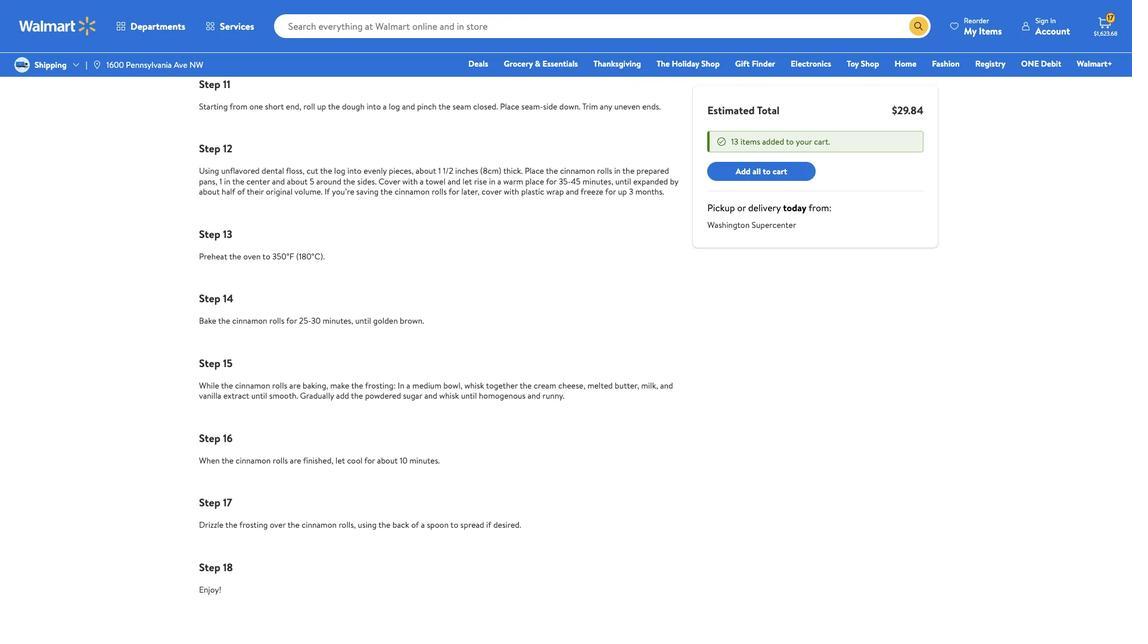 Task type: vqa. For each thing, say whether or not it's contained in the screenshot.


Task type: locate. For each thing, give the bounding box(es) containing it.
0 vertical spatial 10
[[223, 12, 233, 27]]

1 horizontal spatial of
[[411, 520, 419, 532]]

0 horizontal spatial minutes,
[[323, 315, 353, 327]]

while the cinnamon rolls are baking, make the frosting: in a medium bowl, whisk together the cream cheese, melted butter, milk, and vanilla extract until smooth. gradually add the powdered sugar and whisk until homogenous and runny.
[[199, 380, 673, 402]]

0 horizontal spatial in
[[224, 176, 231, 188]]

up right roll
[[317, 101, 326, 113]]

1 horizontal spatial in
[[1050, 15, 1056, 25]]

or
[[737, 201, 746, 215]]

1 horizontal spatial 10
[[400, 455, 408, 467]]

deals
[[468, 58, 488, 70]]

shipping
[[35, 59, 67, 71]]

step up preheat
[[199, 227, 220, 242]]

to left your
[[786, 136, 794, 148]]

to inside button
[[763, 166, 771, 178]]

0 horizontal spatial in
[[398, 380, 404, 392]]

of right half on the left of the page
[[237, 186, 245, 198]]

6 step from the top
[[199, 356, 220, 371]]

the left dough
[[328, 101, 340, 113]]

if
[[486, 520, 491, 532]]

0 horizontal spatial log
[[334, 165, 345, 177]]

ends.
[[642, 101, 661, 113]]

step up spread
[[199, 12, 220, 27]]

1/2
[[443, 165, 453, 177]]

7 step from the top
[[199, 431, 220, 446]]

step 14
[[199, 292, 233, 306]]

reorder
[[964, 15, 989, 25]]

9 step from the top
[[199, 561, 220, 576]]

in inside sign in account
[[1050, 15, 1056, 25]]

sign
[[1035, 15, 1049, 25]]

cover
[[482, 186, 502, 198]]

gift
[[735, 58, 750, 70]]

1 vertical spatial over
[[270, 520, 286, 532]]

a left 'medium'
[[406, 380, 410, 392]]

place left seam-
[[500, 101, 519, 113]]

1 vertical spatial minutes,
[[323, 315, 353, 327]]

in right frosting:
[[398, 380, 404, 392]]

cover
[[379, 176, 400, 188]]

1 vertical spatial 10
[[400, 455, 408, 467]]

1 horizontal spatial 17
[[1108, 13, 1114, 23]]

13
[[731, 136, 739, 148], [223, 227, 232, 242]]

1 step from the top
[[199, 12, 220, 27]]

plastic
[[521, 186, 544, 198]]

1 horizontal spatial evenly
[[364, 165, 387, 177]]

0 vertical spatial log
[[389, 101, 400, 113]]

into right dough
[[367, 101, 381, 113]]

0 vertical spatial are
[[289, 380, 301, 392]]

Walmart Site-Wide search field
[[274, 14, 931, 38]]

around
[[316, 176, 341, 188]]

uneven
[[614, 101, 640, 113]]

the left the "center"
[[232, 176, 244, 188]]

to right all on the top right of the page
[[763, 166, 771, 178]]

1 horizontal spatial  image
[[92, 60, 102, 70]]

the left 'seam' on the top of the page
[[439, 101, 451, 113]]

0 vertical spatial minutes,
[[583, 176, 613, 188]]

1 left 1/2
[[438, 165, 441, 177]]

step left 16
[[199, 431, 220, 446]]

preheat the oven to 350°f (180°c).
[[199, 251, 325, 263]]

1 right "pans,"
[[219, 176, 222, 188]]

whisk right bowl,
[[464, 380, 484, 392]]

2 shop from the left
[[861, 58, 879, 70]]

the left cream
[[520, 380, 532, 392]]

2 step from the top
[[199, 77, 220, 92]]

17 up drizzle
[[223, 496, 232, 511]]

0 vertical spatial in
[[1050, 15, 1056, 25]]

gift finder
[[735, 58, 775, 70]]

toy
[[847, 58, 859, 70]]

step left 14
[[199, 292, 220, 306]]

search icon image
[[914, 21, 924, 31]]

step left 12
[[199, 141, 220, 156]]

the left oven
[[229, 251, 241, 263]]

step 15
[[199, 356, 233, 371]]

dough.
[[319, 36, 343, 48]]

grocery & essentials link
[[498, 57, 583, 70]]

place up plastic
[[525, 165, 544, 177]]

 image right the |
[[92, 60, 102, 70]]

delivery
[[748, 201, 781, 215]]

in right rise
[[489, 176, 495, 188]]

and
[[402, 101, 415, 113], [272, 176, 285, 188], [448, 176, 461, 188], [566, 186, 579, 198], [660, 380, 673, 392], [424, 390, 437, 402], [528, 390, 541, 402]]

1 vertical spatial let
[[335, 455, 345, 467]]

1 vertical spatial 13
[[223, 227, 232, 242]]

1 vertical spatial are
[[290, 455, 301, 467]]

of
[[237, 186, 245, 198], [411, 520, 419, 532]]

step for step 10
[[199, 12, 220, 27]]

0 horizontal spatial of
[[237, 186, 245, 198]]

0 vertical spatial let
[[463, 176, 472, 188]]

estimated
[[708, 103, 755, 118]]

add
[[736, 166, 751, 178]]

1 horizontal spatial shop
[[861, 58, 879, 70]]

for left "later,"
[[449, 186, 459, 198]]

registry
[[975, 58, 1006, 70]]

2 horizontal spatial in
[[614, 165, 621, 177]]

1 horizontal spatial let
[[463, 176, 472, 188]]

let left cool
[[335, 455, 345, 467]]

of inside using unflavored dental floss, cut the log into evenly pieces, about 1 1/2 inches (8cm) thick. place the cinnamon rolls in the prepared pans, 1 in the center and about 5 around the sides. cover with a towel and let rise in a warm place for 35-45 minutes, until expanded by about half of their original volume. if you're saving the cinnamon rolls for later, cover with plastic wrap and freeze for up 3 months.
[[237, 186, 245, 198]]

add
[[336, 390, 349, 402]]

rolls left the baking,
[[272, 380, 287, 392]]

1 vertical spatial place
[[525, 165, 544, 177]]

make
[[330, 380, 349, 392]]

are left the baking,
[[289, 380, 301, 392]]

13 left items
[[731, 136, 739, 148]]

registry link
[[970, 57, 1011, 70]]

0 horizontal spatial whisk
[[439, 390, 459, 402]]

cinnamon left rolls,
[[302, 520, 337, 532]]

add all to cart button
[[708, 162, 816, 181]]

let left rise
[[463, 176, 472, 188]]

3 step from the top
[[199, 141, 220, 156]]

into up 'you're'
[[347, 165, 362, 177]]

10 left minutes.
[[400, 455, 408, 467]]

side
[[543, 101, 557, 113]]

the right bake on the left bottom of the page
[[218, 315, 230, 327]]

0 vertical spatial place
[[500, 101, 519, 113]]

bowl,
[[443, 380, 462, 392]]

the right saving
[[381, 186, 393, 198]]

step for step 13
[[199, 227, 220, 242]]

over left the dough.
[[287, 36, 303, 48]]

step for step 14
[[199, 292, 220, 306]]

spread
[[460, 520, 484, 532]]

minutes.
[[410, 455, 440, 467]]

13 up preheat
[[223, 227, 232, 242]]

0 horizontal spatial with
[[402, 176, 418, 188]]

electronics link
[[786, 57, 837, 70]]

about left half on the left of the page
[[199, 186, 220, 198]]

1 vertical spatial up
[[618, 186, 627, 198]]

trim
[[582, 101, 598, 113]]

0 vertical spatial into
[[367, 101, 381, 113]]

short
[[265, 101, 284, 113]]

sign in account
[[1035, 15, 1070, 37]]

1 horizontal spatial over
[[287, 36, 303, 48]]

bake the cinnamon rolls for 25-30 minutes, until golden brown.
[[199, 315, 424, 327]]

vanilla
[[199, 390, 221, 402]]

until right extract
[[251, 390, 267, 402]]

medium
[[412, 380, 441, 392]]

let inside using unflavored dental floss, cut the log into evenly pieces, about 1 1/2 inches (8cm) thick. place the cinnamon rolls in the prepared pans, 1 in the center and about 5 around the sides. cover with a towel and let rise in a warm place for 35-45 minutes, until expanded by about half of their original volume. if you're saving the cinnamon rolls for later, cover with plastic wrap and freeze for up 3 months.
[[463, 176, 472, 188]]

up left 3
[[618, 186, 627, 198]]

over
[[287, 36, 303, 48], [270, 520, 286, 532]]

home
[[895, 58, 917, 70]]

1 vertical spatial of
[[411, 520, 419, 532]]

step up drizzle
[[199, 496, 220, 511]]

all
[[753, 166, 761, 178]]

0 vertical spatial evenly
[[262, 36, 285, 48]]

pinch
[[417, 101, 437, 113]]

rise
[[474, 176, 487, 188]]

0 vertical spatial of
[[237, 186, 245, 198]]

in
[[1050, 15, 1056, 25], [398, 380, 404, 392]]

with
[[402, 176, 418, 188], [504, 186, 519, 198]]

0 horizontal spatial  image
[[14, 57, 30, 73]]

into inside using unflavored dental floss, cut the log into evenly pieces, about 1 1/2 inches (8cm) thick. place the cinnamon rolls in the prepared pans, 1 in the center and about 5 around the sides. cover with a towel and let rise in a warm place for 35-45 minutes, until expanded by about half of their original volume. if you're saving the cinnamon rolls for later, cover with plastic wrap and freeze for up 3 months.
[[347, 165, 362, 177]]

1 vertical spatial into
[[347, 165, 362, 177]]

are for 16
[[290, 455, 301, 467]]

17 up $1,623.68
[[1108, 13, 1114, 23]]

1 vertical spatial log
[[334, 165, 345, 177]]

(8cm)
[[480, 165, 501, 177]]

the right drizzle
[[225, 520, 237, 532]]

runny.
[[543, 390, 565, 402]]

step left 11 at the top of the page
[[199, 77, 220, 92]]

rolls
[[597, 165, 612, 177], [432, 186, 447, 198], [269, 315, 284, 327], [272, 380, 287, 392], [273, 455, 288, 467]]

minutes, right 30
[[323, 315, 353, 327]]

1 horizontal spatial place
[[525, 165, 544, 177]]

1 vertical spatial in
[[398, 380, 404, 392]]

and left the runny.
[[528, 390, 541, 402]]

shop right toy at the right top of the page
[[861, 58, 879, 70]]

are left finished, on the left of the page
[[290, 455, 301, 467]]

step 18
[[199, 561, 233, 576]]

 image for shipping
[[14, 57, 30, 73]]

0 horizontal spatial into
[[347, 165, 362, 177]]

cinnamon up 'freeze'
[[560, 165, 595, 177]]

10 up spread
[[223, 12, 233, 27]]

cinnamon right while on the bottom
[[235, 380, 270, 392]]

the right cut
[[320, 165, 332, 177]]

baking,
[[303, 380, 328, 392]]

350°f
[[272, 251, 294, 263]]

0 vertical spatial over
[[287, 36, 303, 48]]

desired.
[[493, 520, 521, 532]]

step 17
[[199, 496, 232, 511]]

step for step 15
[[199, 356, 220, 371]]

drizzle the frosting over the cinnamon rolls, using the back of a spoon to spread if desired.
[[199, 520, 521, 532]]

powdered
[[365, 390, 401, 402]]

cinnamon
[[560, 165, 595, 177], [395, 186, 430, 198], [232, 315, 267, 327], [235, 380, 270, 392], [236, 455, 271, 467], [302, 520, 337, 532]]

step left the 15
[[199, 356, 220, 371]]

 image
[[14, 57, 30, 73], [92, 60, 102, 70]]

pickup or delivery today from: washington supercenter
[[708, 201, 832, 231]]

to
[[786, 136, 794, 148], [763, 166, 771, 178], [263, 251, 270, 263], [451, 520, 458, 532]]

1 horizontal spatial minutes,
[[583, 176, 613, 188]]

services
[[220, 20, 254, 33]]

0 vertical spatial 17
[[1108, 13, 1114, 23]]

grocery & essentials
[[504, 58, 578, 70]]

evenly right filling
[[262, 36, 285, 48]]

0 horizontal spatial shop
[[701, 58, 720, 70]]

rolls inside the while the cinnamon rolls are baking, make the frosting: in a medium bowl, whisk together the cream cheese, melted butter, milk, and vanilla extract until smooth. gradually add the powdered sugar and whisk until homogenous and runny.
[[272, 380, 287, 392]]

1 horizontal spatial 1
[[438, 165, 441, 177]]

months.
[[635, 186, 664, 198]]

thick.
[[503, 165, 523, 177]]

1 horizontal spatial up
[[618, 186, 627, 198]]

8 step from the top
[[199, 496, 220, 511]]

0 horizontal spatial 17
[[223, 496, 232, 511]]

gradually
[[300, 390, 334, 402]]

1 vertical spatial evenly
[[364, 165, 387, 177]]

the holiday shop
[[657, 58, 720, 70]]

minutes, right "45"
[[583, 176, 613, 188]]

debit
[[1041, 58, 1061, 70]]

a
[[383, 101, 387, 113], [420, 176, 424, 188], [497, 176, 501, 188], [406, 380, 410, 392], [421, 520, 425, 532]]

in right sign
[[1050, 15, 1056, 25]]

step for step 18
[[199, 561, 220, 576]]

0 vertical spatial 13
[[731, 136, 739, 148]]

until left expanded
[[615, 176, 631, 188]]

1
[[438, 165, 441, 177], [219, 176, 222, 188]]

in left expanded
[[614, 165, 621, 177]]

4 step from the top
[[199, 227, 220, 242]]

pennsylvania
[[126, 59, 172, 71]]

1 horizontal spatial whisk
[[464, 380, 484, 392]]

step 10
[[199, 12, 233, 27]]

of right back
[[411, 520, 419, 532]]

are inside the while the cinnamon rolls are baking, make the frosting: in a medium bowl, whisk together the cream cheese, melted butter, milk, and vanilla extract until smooth. gradually add the powdered sugar and whisk until homogenous and runny.
[[289, 380, 301, 392]]

cinnamon down 14
[[232, 315, 267, 327]]

 image left shipping
[[14, 57, 30, 73]]

in right "pans,"
[[224, 176, 231, 188]]

the right the make
[[351, 380, 363, 392]]

0 horizontal spatial 13
[[223, 227, 232, 242]]

step left 18
[[199, 561, 220, 576]]

log left pinch
[[389, 101, 400, 113]]

0 horizontal spatial over
[[270, 520, 286, 532]]

1 horizontal spatial 13
[[731, 136, 739, 148]]

spread the filling evenly over the dough.
[[199, 36, 343, 48]]

5 step from the top
[[199, 292, 220, 306]]

account
[[1035, 24, 1070, 37]]

0 horizontal spatial up
[[317, 101, 326, 113]]

whisk right sugar
[[439, 390, 459, 402]]

rolls left finished, on the left of the page
[[273, 455, 288, 467]]

about right cool
[[377, 455, 398, 467]]

add all to cart
[[736, 166, 787, 178]]

the right add
[[351, 390, 363, 402]]



Task type: describe. For each thing, give the bounding box(es) containing it.
0 horizontal spatial place
[[500, 101, 519, 113]]

frosting
[[239, 520, 268, 532]]

cool
[[347, 455, 363, 467]]

and right wrap
[[566, 186, 579, 198]]

in inside the while the cinnamon rolls are baking, make the frosting: in a medium bowl, whisk together the cream cheese, melted butter, milk, and vanilla extract until smooth. gradually add the powdered sugar and whisk until homogenous and runny.
[[398, 380, 404, 392]]

volume.
[[295, 186, 323, 198]]

floss,
[[286, 165, 305, 177]]

cheese,
[[558, 380, 585, 392]]

rolls down 1/2
[[432, 186, 447, 198]]

estimated total
[[708, 103, 780, 118]]

until inside using unflavored dental floss, cut the log into evenly pieces, about 1 1/2 inches (8cm) thick. place the cinnamon rolls in the prepared pans, 1 in the center and about 5 around the sides. cover with a towel and let rise in a warm place for 35-45 minutes, until expanded by about half of their original volume. if you're saving the cinnamon rolls for later, cover with plastic wrap and freeze for up 3 months.
[[615, 176, 631, 188]]

your
[[796, 136, 812, 148]]

one
[[249, 101, 263, 113]]

and left pinch
[[402, 101, 415, 113]]

 image for 1600 pennsylvania ave nw
[[92, 60, 102, 70]]

dough
[[342, 101, 365, 113]]

16
[[223, 431, 233, 446]]

log inside using unflavored dental floss, cut the log into evenly pieces, about 1 1/2 inches (8cm) thick. place the cinnamon rolls in the prepared pans, 1 in the center and about 5 around the sides. cover with a towel and let rise in a warm place for 35-45 minutes, until expanded by about half of their original volume. if you're saving the cinnamon rolls for later, cover with plastic wrap and freeze for up 3 months.
[[334, 165, 345, 177]]

when
[[199, 455, 220, 467]]

and right towel
[[448, 176, 461, 188]]

smooth.
[[269, 390, 298, 402]]

step 13
[[199, 227, 232, 242]]

fashion link
[[927, 57, 965, 70]]

today
[[783, 201, 807, 215]]

walmart image
[[19, 17, 97, 36]]

my
[[964, 24, 977, 37]]

by
[[670, 176, 679, 188]]

brown.
[[400, 315, 424, 327]]

cinnamon down the pieces,
[[395, 186, 430, 198]]

0 horizontal spatial let
[[335, 455, 345, 467]]

rolls for 14
[[269, 315, 284, 327]]

dental
[[262, 165, 284, 177]]

using
[[199, 165, 219, 177]]

step for step 11
[[199, 77, 220, 92]]

spoon
[[427, 520, 449, 532]]

items
[[979, 24, 1002, 37]]

melted
[[587, 380, 613, 392]]

until left homogenous
[[461, 390, 477, 402]]

their
[[247, 186, 264, 198]]

finder
[[752, 58, 775, 70]]

for right 'freeze'
[[605, 186, 616, 198]]

cinnamon right when
[[236, 455, 271, 467]]

essentials
[[543, 58, 578, 70]]

reorder my items
[[964, 15, 1002, 37]]

about left 1/2
[[416, 165, 436, 177]]

oven
[[243, 251, 261, 263]]

bake
[[199, 315, 216, 327]]

frosting:
[[365, 380, 396, 392]]

rolls up 'freeze'
[[597, 165, 612, 177]]

step for step 17
[[199, 496, 220, 511]]

the left the dough.
[[305, 36, 317, 48]]

until left golden
[[355, 315, 371, 327]]

(180°c).
[[296, 251, 325, 263]]

&
[[535, 58, 541, 70]]

thanksgiving link
[[588, 57, 647, 70]]

the right when
[[222, 455, 234, 467]]

about left the 5
[[287, 176, 308, 188]]

place inside using unflavored dental floss, cut the log into evenly pieces, about 1 1/2 inches (8cm) thick. place the cinnamon rolls in the prepared pans, 1 in the center and about 5 around the sides. cover with a towel and let rise in a warm place for 35-45 minutes, until expanded by about half of their original volume. if you're saving the cinnamon rolls for later, cover with plastic wrap and freeze for up 3 months.
[[525, 165, 544, 177]]

inches
[[455, 165, 478, 177]]

closed.
[[473, 101, 498, 113]]

rolls for 16
[[273, 455, 288, 467]]

cart
[[773, 166, 787, 178]]

a right dough
[[383, 101, 387, 113]]

washington
[[708, 219, 750, 231]]

the right frosting
[[288, 520, 300, 532]]

items
[[740, 136, 760, 148]]

thanksgiving
[[593, 58, 641, 70]]

sides.
[[357, 176, 377, 188]]

half
[[222, 186, 235, 198]]

seam-
[[521, 101, 543, 113]]

1 horizontal spatial into
[[367, 101, 381, 113]]

you're
[[332, 186, 354, 198]]

together
[[486, 380, 518, 392]]

a inside the while the cinnamon rolls are baking, make the frosting: in a medium bowl, whisk together the cream cheese, melted butter, milk, and vanilla extract until smooth. gradually add the powdered sugar and whisk until homogenous and runny.
[[406, 380, 410, 392]]

evenly inside using unflavored dental floss, cut the log into evenly pieces, about 1 1/2 inches (8cm) thick. place the cinnamon rolls in the prepared pans, 1 in the center and about 5 around the sides. cover with a towel and let rise in a warm place for 35-45 minutes, until expanded by about half of their original volume. if you're saving the cinnamon rolls for later, cover with plastic wrap and freeze for up 3 months.
[[364, 165, 387, 177]]

to right oven
[[263, 251, 270, 263]]

gift finder link
[[730, 57, 781, 70]]

spread
[[199, 36, 224, 48]]

0 horizontal spatial 1
[[219, 176, 222, 188]]

rolls for 15
[[272, 380, 287, 392]]

cart.
[[814, 136, 830, 148]]

homogenous
[[479, 390, 526, 402]]

the left sides.
[[343, 176, 355, 188]]

center
[[246, 176, 270, 188]]

from
[[230, 101, 247, 113]]

up inside using unflavored dental floss, cut the log into evenly pieces, about 1 1/2 inches (8cm) thick. place the cinnamon rolls in the prepared pans, 1 in the center and about 5 around the sides. cover with a towel and let rise in a warm place for 35-45 minutes, until expanded by about half of their original volume. if you're saving the cinnamon rolls for later, cover with plastic wrap and freeze for up 3 months.
[[618, 186, 627, 198]]

pans,
[[199, 176, 217, 188]]

a left warm
[[497, 176, 501, 188]]

11
[[223, 77, 231, 92]]

1600
[[106, 59, 124, 71]]

butter,
[[615, 380, 639, 392]]

to right spoon
[[451, 520, 458, 532]]

18
[[223, 561, 233, 576]]

the holiday shop link
[[651, 57, 725, 70]]

1 horizontal spatial with
[[504, 186, 519, 198]]

the right while on the bottom
[[221, 380, 233, 392]]

departments
[[130, 20, 185, 33]]

0 vertical spatial up
[[317, 101, 326, 113]]

the left 35-
[[546, 165, 558, 177]]

nw
[[189, 59, 203, 71]]

original
[[266, 186, 293, 198]]

1 shop from the left
[[701, 58, 720, 70]]

and right sugar
[[424, 390, 437, 402]]

one debit link
[[1016, 57, 1067, 70]]

walmart+
[[1077, 58, 1112, 70]]

fashion
[[932, 58, 960, 70]]

added
[[762, 136, 784, 148]]

a left towel
[[420, 176, 424, 188]]

and right milk,
[[660, 380, 673, 392]]

services button
[[196, 12, 264, 41]]

cinnamon inside the while the cinnamon rolls are baking, make the frosting: in a medium bowl, whisk together the cream cheese, melted butter, milk, and vanilla extract until smooth. gradually add the powdered sugar and whisk until homogenous and runny.
[[235, 380, 270, 392]]

supercenter
[[752, 219, 796, 231]]

one
[[1021, 58, 1039, 70]]

a left spoon
[[421, 520, 425, 532]]

3
[[629, 186, 633, 198]]

0 horizontal spatial evenly
[[262, 36, 285, 48]]

1 horizontal spatial log
[[389, 101, 400, 113]]

minutes, inside using unflavored dental floss, cut the log into evenly pieces, about 1 1/2 inches (8cm) thick. place the cinnamon rolls in the prepared pans, 1 in the center and about 5 around the sides. cover with a towel and let rise in a warm place for 35-45 minutes, until expanded by about half of their original volume. if you're saving the cinnamon rolls for later, cover with plastic wrap and freeze for up 3 months.
[[583, 176, 613, 188]]

the down services
[[226, 36, 238, 48]]

step for step 12
[[199, 141, 220, 156]]

Search search field
[[274, 14, 931, 38]]

starting from one short end, roll up the dough into a log and pinch the seam closed. place seam-side down. trim any uneven ends.
[[199, 101, 661, 113]]

while
[[199, 380, 219, 392]]

12
[[223, 141, 233, 156]]

for left 35-
[[546, 176, 557, 188]]

45
[[571, 176, 581, 188]]

finished,
[[303, 455, 333, 467]]

1 vertical spatial 17
[[223, 496, 232, 511]]

saving
[[356, 186, 379, 198]]

any
[[600, 101, 612, 113]]

for right cool
[[364, 455, 375, 467]]

are for 15
[[289, 380, 301, 392]]

15
[[223, 356, 233, 371]]

using unflavored dental floss, cut the log into evenly pieces, about 1 1/2 inches (8cm) thick. place the cinnamon rolls in the prepared pans, 1 in the center and about 5 around the sides. cover with a towel and let rise in a warm place for 35-45 minutes, until expanded by about half of their original volume. if you're saving the cinnamon rolls for later, cover with plastic wrap and freeze for up 3 months.
[[199, 165, 679, 198]]

1 horizontal spatial in
[[489, 176, 495, 188]]

0 horizontal spatial 10
[[223, 12, 233, 27]]

for left 25- at the left of the page
[[286, 315, 297, 327]]

and left floss,
[[272, 176, 285, 188]]

the up 3
[[623, 165, 635, 177]]

step for step 16
[[199, 431, 220, 446]]

using
[[358, 520, 377, 532]]

13 items added to your cart.
[[731, 136, 830, 148]]

the left back
[[379, 520, 391, 532]]

25-
[[299, 315, 311, 327]]

filling
[[240, 36, 260, 48]]



